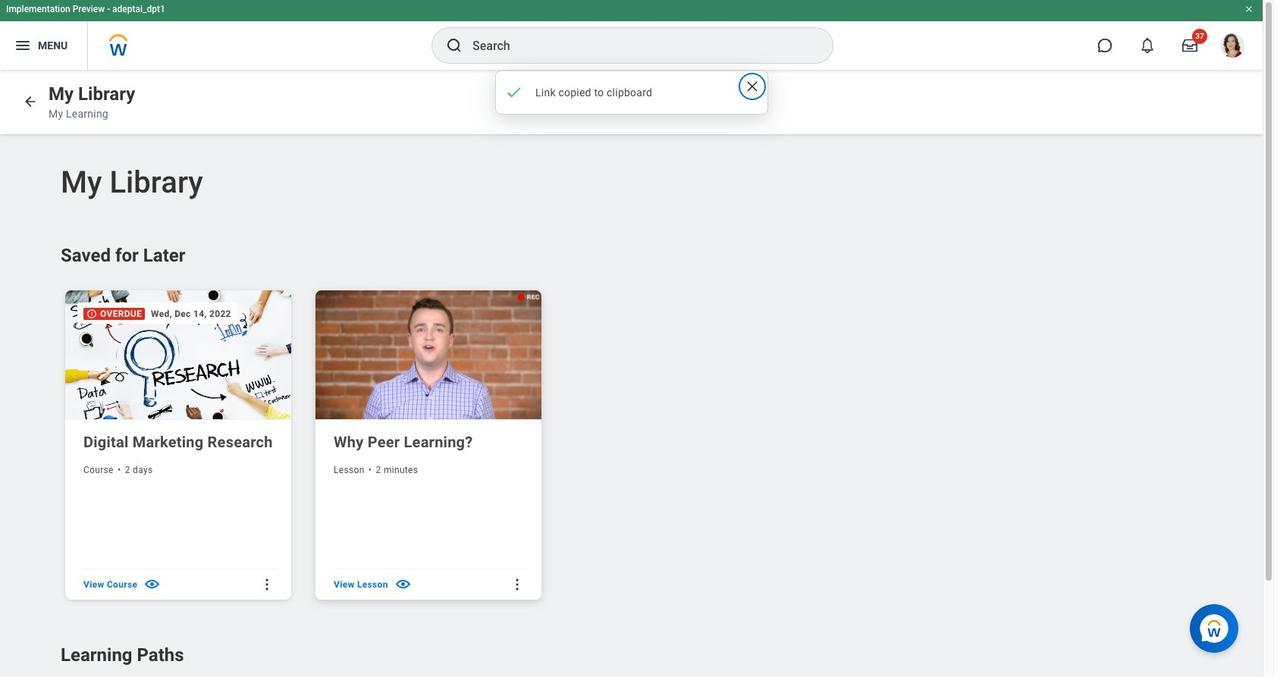 Task type: locate. For each thing, give the bounding box(es) containing it.
lesson down why at the left of the page
[[334, 465, 364, 475]]

1 horizontal spatial view
[[334, 579, 355, 590]]

2 vertical spatial my
[[61, 165, 102, 200]]

learning inside the my library my learning
[[66, 108, 108, 120]]

37 button
[[1173, 29, 1207, 62]]

list
[[61, 286, 560, 604]]

why
[[334, 433, 364, 451]]

1 horizontal spatial related actions vertical image
[[510, 577, 525, 592]]

library
[[78, 83, 135, 105], [110, 165, 203, 200]]

implementation preview -   adeptai_dpt1
[[6, 4, 165, 14]]

visible image
[[144, 576, 161, 593]]

0 vertical spatial library
[[78, 83, 135, 105]]

dec
[[175, 309, 191, 319]]

menu button
[[0, 21, 87, 70]]

why peer learning? image
[[315, 290, 545, 420]]

1 vertical spatial library
[[110, 165, 203, 200]]

2
[[125, 465, 130, 475], [376, 465, 381, 475]]

1 2 from the left
[[125, 465, 130, 475]]

saved
[[61, 245, 111, 266]]

profile logan mcneil image
[[1220, 33, 1245, 61]]

my for my library my learning
[[49, 83, 74, 105]]

2 for marketing
[[125, 465, 130, 475]]

0 vertical spatial learning
[[66, 108, 108, 120]]

2 2 from the left
[[376, 465, 381, 475]]

view lesson
[[334, 579, 388, 590]]

14,
[[193, 309, 207, 319]]

1 vertical spatial course
[[107, 579, 137, 590]]

0 horizontal spatial view
[[83, 579, 104, 590]]

course down digital
[[83, 465, 114, 475]]

0 vertical spatial lesson
[[334, 465, 364, 475]]

lesson
[[334, 465, 364, 475], [357, 579, 388, 590]]

check image
[[505, 83, 523, 102]]

2 view from the left
[[334, 579, 355, 590]]

close environment banner image
[[1245, 5, 1254, 14]]

why peer learning? link
[[334, 431, 526, 453]]

menu banner
[[0, 0, 1263, 70]]

1 view from the left
[[83, 579, 104, 590]]

library inside the my library my learning
[[78, 83, 135, 105]]

0 vertical spatial my
[[49, 83, 74, 105]]

learning
[[66, 108, 108, 120], [61, 645, 132, 666]]

0 horizontal spatial related actions vertical image
[[259, 577, 275, 592]]

1 horizontal spatial 2
[[376, 465, 381, 475]]

2 left days
[[125, 465, 130, 475]]

library for my library my learning
[[78, 83, 135, 105]]

view
[[83, 579, 104, 590], [334, 579, 355, 590]]

to
[[594, 86, 604, 99]]

my
[[49, 83, 74, 105], [49, 108, 63, 120], [61, 165, 102, 200]]

learning left paths
[[61, 645, 132, 666]]

view left visible image
[[83, 579, 104, 590]]

course left visible image
[[107, 579, 137, 590]]

menu
[[38, 39, 68, 51]]

learning right arrow left icon
[[66, 108, 108, 120]]

lesson left visible icon
[[357, 579, 388, 590]]

0 horizontal spatial 2
[[125, 465, 130, 475]]

implementation
[[6, 4, 70, 14]]

learning?
[[404, 433, 473, 451]]

1 vertical spatial lesson
[[357, 579, 388, 590]]

2 left minutes
[[376, 465, 381, 475]]

related actions vertical image for learning?
[[510, 577, 525, 592]]

2 related actions vertical image from the left
[[510, 577, 525, 592]]

Search Workday  search field
[[472, 29, 802, 62]]

notifications large image
[[1140, 38, 1155, 53]]

wed, dec 14, 2022
[[151, 309, 231, 319]]

why peer learning?
[[334, 433, 473, 451]]

course
[[83, 465, 114, 475], [107, 579, 137, 590]]

learning paths
[[61, 645, 184, 666]]

1 related actions vertical image from the left
[[259, 577, 275, 592]]

37
[[1195, 32, 1204, 40]]

wed,
[[151, 309, 172, 319]]

my library my learning
[[49, 83, 135, 120]]

view left visible icon
[[334, 579, 355, 590]]

related actions vertical image
[[259, 577, 275, 592], [510, 577, 525, 592]]

1 vertical spatial learning
[[61, 645, 132, 666]]

link
[[535, 86, 556, 99]]

digital marketing research
[[83, 433, 273, 451]]

my for my library
[[61, 165, 102, 200]]



Task type: describe. For each thing, give the bounding box(es) containing it.
view for why peer learning?
[[334, 579, 355, 590]]

2 minutes
[[376, 465, 418, 475]]

1 vertical spatial my
[[49, 108, 63, 120]]

adeptai_dpt1
[[112, 4, 165, 14]]

clipboard
[[607, 86, 652, 99]]

list containing digital marketing research
[[61, 286, 560, 604]]

arrow left image
[[23, 94, 38, 109]]

inbox large image
[[1182, 38, 1198, 53]]

minutes
[[384, 465, 418, 475]]

days
[[133, 465, 153, 475]]

research
[[207, 433, 273, 451]]

digital
[[83, 433, 129, 451]]

0 vertical spatial course
[[83, 465, 114, 475]]

my library
[[61, 165, 203, 200]]

saved for later
[[61, 245, 185, 266]]

peer
[[368, 433, 400, 451]]

marketing
[[132, 433, 204, 451]]

copied
[[558, 86, 591, 99]]

-
[[107, 4, 110, 14]]

related actions vertical image for research
[[259, 577, 275, 592]]

2 days
[[125, 465, 153, 475]]

justify image
[[14, 36, 32, 55]]

digital marketing research link
[[83, 431, 276, 453]]

overdue
[[100, 309, 142, 320]]

x image
[[745, 79, 760, 94]]

paths
[[137, 645, 184, 666]]

digital marketing research image
[[65, 290, 294, 420]]

view course
[[83, 579, 137, 590]]

2022
[[209, 309, 231, 319]]

search image
[[445, 36, 463, 55]]

for
[[115, 245, 139, 266]]

2 for peer
[[376, 465, 381, 475]]

link copied to clipboard
[[535, 86, 652, 99]]

preview
[[73, 4, 105, 14]]

later
[[143, 245, 185, 266]]

link copied to clipboard dialog
[[495, 71, 768, 115]]

view for digital marketing research
[[83, 579, 104, 590]]

visible image
[[394, 576, 412, 593]]

exclamation circle image
[[86, 309, 97, 320]]

library for my library
[[110, 165, 203, 200]]



Task type: vqa. For each thing, say whether or not it's contained in the screenshot.
Chevron Right Small image
no



